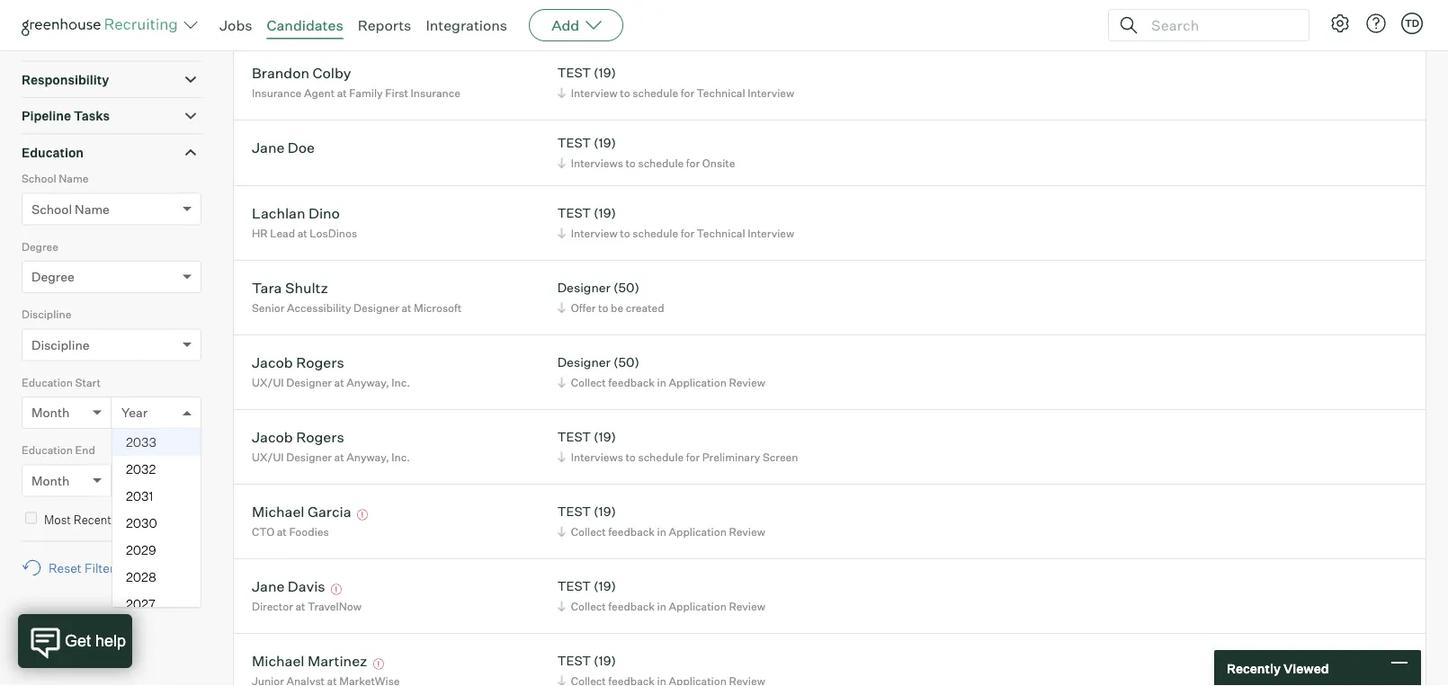 Task type: locate. For each thing, give the bounding box(es) containing it.
education for education
[[22, 145, 84, 160]]

2033
[[126, 435, 156, 450]]

interview to schedule for technical interview link up test (19) interviews to schedule for onsite
[[555, 84, 799, 101]]

2 collect from the top
[[571, 525, 606, 539]]

2 interview to schedule for technical interview link from the top
[[555, 225, 799, 242]]

3 review from the top
[[729, 600, 765, 613]]

interview to schedule for technical interview link
[[555, 84, 799, 101], [555, 225, 799, 242]]

3 (19) from the top
[[594, 205, 616, 221]]

(19) inside test (19) interviews to schedule for preliminary screen
[[594, 429, 616, 445]]

collect feedback in application review link for jane davis
[[555, 598, 770, 615]]

1 interview to schedule for technical interview link from the top
[[555, 84, 799, 101]]

schedule inside test (19) interviews to schedule for preliminary screen
[[638, 450, 684, 464]]

3 test from the top
[[557, 205, 591, 221]]

jane left 'doe'
[[252, 138, 285, 156]]

month down education end
[[31, 473, 70, 489]]

4 test from the top
[[557, 429, 591, 445]]

in for jane davis
[[657, 600, 666, 613]]

tara shultz link
[[252, 279, 328, 299]]

(50) inside designer (50) offer to be created
[[613, 280, 640, 296]]

0 vertical spatial technical
[[697, 86, 745, 100]]

inc. for test (19)
[[392, 450, 410, 464]]

designer right 'accessibility' on the top left
[[354, 301, 399, 315]]

1 vertical spatial feedback
[[608, 525, 655, 539]]

(50) down be
[[613, 355, 640, 370]]

jane davis has been in application review for more than 5 days image
[[328, 584, 345, 595]]

degree up the discipline element
[[31, 269, 74, 285]]

1 vertical spatial anyway,
[[347, 450, 389, 464]]

1 vertical spatial in
[[657, 525, 666, 539]]

tara shultz senior accessibility designer at microsoft
[[252, 279, 462, 315]]

losdinos
[[310, 226, 357, 240]]

2 review from the top
[[729, 525, 765, 539]]

2 technical from the top
[[697, 226, 745, 240]]

2 jane from the top
[[252, 577, 285, 595]]

jacob rogers ux/ui designer at anyway, inc.
[[252, 353, 410, 389], [252, 428, 410, 464]]

(50)
[[613, 280, 640, 296], [613, 355, 640, 370]]

designer up michael garcia
[[286, 450, 332, 464]]

1 vertical spatial collect feedback in application review link
[[555, 523, 770, 540]]

feedback down created
[[608, 376, 655, 389]]

for for rogers
[[686, 450, 700, 464]]

2 vertical spatial collect
[[571, 600, 606, 613]]

1 vertical spatial interviews
[[571, 450, 623, 464]]

(19) for hr lead at losdinos
[[594, 205, 616, 221]]

insurance
[[252, 86, 302, 100], [411, 86, 460, 100]]

rogers for designer
[[296, 353, 344, 371]]

test (19) interview to schedule for technical interview down interviews to schedule for onsite link
[[557, 205, 794, 240]]

lachlan dino hr lead at losdinos
[[252, 204, 357, 240]]

viewed
[[1284, 661, 1329, 676]]

feedback up test (19)
[[608, 600, 655, 613]]

None field
[[121, 398, 126, 428]]

2 test (19) collect feedback in application review from the top
[[557, 579, 765, 613]]

1 vertical spatial interview to schedule for technical interview link
[[555, 225, 799, 242]]

7 test from the top
[[557, 653, 591, 669]]

designer
[[557, 280, 611, 296], [354, 301, 399, 315], [557, 355, 611, 370], [286, 376, 332, 389], [286, 450, 332, 464]]

year down 2033
[[121, 473, 148, 489]]

1 anyway, from the top
[[347, 376, 389, 389]]

1 application from the top
[[669, 376, 727, 389]]

2 test from the top
[[557, 135, 591, 151]]

schedule for rogers
[[638, 450, 684, 464]]

shultz
[[285, 279, 328, 297]]

1 technical from the top
[[697, 86, 745, 100]]

jacob rogers ux/ui designer at anyway, inc. down 'accessibility' on the top left
[[252, 353, 410, 389]]

for left onsite on the top of page
[[686, 156, 700, 170]]

education down pipeline
[[22, 145, 84, 160]]

jacob rogers link down 'accessibility' on the top left
[[252, 353, 344, 374]]

designer (50) collect feedback in application review
[[557, 355, 765, 389]]

anyway,
[[347, 376, 389, 389], [347, 450, 389, 464]]

ux/ui for designer (50)
[[252, 376, 284, 389]]

jacob rogers link
[[252, 353, 344, 374], [252, 428, 344, 449]]

2 in from the top
[[657, 525, 666, 539]]

2028 option
[[112, 564, 201, 591]]

rogers down 'accessibility' on the top left
[[296, 353, 344, 371]]

interviews for test (19) interviews to schedule for onsite
[[571, 156, 623, 170]]

2 application from the top
[[669, 525, 727, 539]]

0 vertical spatial school
[[22, 172, 56, 185]]

configure image
[[1330, 13, 1351, 34]]

first
[[385, 86, 408, 100]]

jane up director
[[252, 577, 285, 595]]

0 vertical spatial rogers
[[296, 353, 344, 371]]

1 jane from the top
[[252, 138, 285, 156]]

1 jacob from the top
[[252, 353, 293, 371]]

1 review from the top
[[729, 376, 765, 389]]

2 interviews from the top
[[571, 450, 623, 464]]

at inside the tara shultz senior accessibility designer at microsoft
[[402, 301, 412, 315]]

for down interviews to schedule for onsite link
[[681, 226, 694, 240]]

education start
[[22, 376, 101, 389]]

degree
[[22, 240, 58, 253], [31, 269, 74, 285]]

designer up offer
[[557, 280, 611, 296]]

for inside 'link'
[[681, 11, 694, 25]]

test (19) collect feedback in application review for jane davis
[[557, 579, 765, 613]]

to
[[620, 11, 630, 25], [620, 86, 630, 100], [626, 156, 636, 170], [620, 226, 630, 240], [598, 301, 609, 315], [626, 450, 636, 464]]

2 collect feedback in application review link from the top
[[555, 523, 770, 540]]

0 vertical spatial jacob rogers ux/ui designer at anyway, inc.
[[252, 353, 410, 389]]

to inside test (19) interviews to schedule for preliminary screen
[[626, 450, 636, 464]]

recently viewed
[[1227, 661, 1329, 676]]

name down pipeline tasks
[[59, 172, 89, 185]]

3 in from the top
[[657, 600, 666, 613]]

interviews for test (19) interviews to schedule for preliminary screen
[[571, 450, 623, 464]]

to for lachlan dino
[[620, 226, 630, 240]]

lead
[[270, 226, 295, 240]]

offer to be created link
[[555, 299, 669, 316]]

td
[[1405, 17, 1420, 29]]

year
[[121, 405, 148, 421], [121, 473, 148, 489]]

director
[[252, 600, 293, 613]]

in inside designer (50) collect feedback in application review
[[657, 376, 666, 389]]

2 anyway, from the top
[[347, 450, 389, 464]]

to inside interview to schedule for holding tank 'link'
[[620, 11, 630, 25]]

0 vertical spatial anyway,
[[347, 376, 389, 389]]

application for michael garcia
[[669, 525, 727, 539]]

test (19) interview to schedule for technical interview for dino
[[557, 205, 794, 240]]

1 vertical spatial rogers
[[296, 428, 344, 446]]

designer down 'accessibility' on the top left
[[286, 376, 332, 389]]

1 test from the top
[[557, 65, 591, 81]]

test (19) interview to schedule for technical interview down "interview to schedule for holding tank"
[[557, 65, 794, 100]]

schedule inside test (19) interviews to schedule for onsite
[[638, 156, 684, 170]]

2030
[[126, 516, 157, 531]]

reports link
[[358, 16, 411, 34]]

1 michael from the top
[[252, 503, 305, 521]]

1 vertical spatial ux/ui
[[252, 450, 284, 464]]

jacob rogers ux/ui designer at anyway, inc. up the garcia
[[252, 428, 410, 464]]

test (19) collect feedback in application review
[[557, 504, 765, 539], [557, 579, 765, 613]]

schedule left onsite on the top of page
[[638, 156, 684, 170]]

school name up 'degree' "element"
[[31, 201, 110, 217]]

0 horizontal spatial insurance
[[252, 86, 302, 100]]

0 vertical spatial ux/ui
[[252, 376, 284, 389]]

2 jacob rogers link from the top
[[252, 428, 344, 449]]

anyway, down the tara shultz senior accessibility designer at microsoft at top left
[[347, 376, 389, 389]]

be
[[611, 301, 624, 315]]

collect for jane davis
[[571, 600, 606, 613]]

degree down school name element
[[22, 240, 58, 253]]

3 collect from the top
[[571, 600, 606, 613]]

for inside test (19) interviews to schedule for onsite
[[686, 156, 700, 170]]

test for cto at foodies
[[557, 504, 591, 520]]

insurance right first
[[411, 86, 460, 100]]

1 test (19) interview to schedule for technical interview from the top
[[557, 65, 794, 100]]

at down 'accessibility' on the top left
[[334, 376, 344, 389]]

holding
[[697, 11, 737, 25]]

for inside test (19) interviews to schedule for preliminary screen
[[686, 450, 700, 464]]

1 year from the top
[[121, 405, 148, 421]]

designer down offer
[[557, 355, 611, 370]]

2 michael from the top
[[252, 652, 305, 670]]

2 (50) from the top
[[613, 355, 640, 370]]

1 month from the top
[[31, 405, 70, 421]]

1 (50) from the top
[[613, 280, 640, 296]]

2 vertical spatial review
[[729, 600, 765, 613]]

1 in from the top
[[657, 376, 666, 389]]

degree element
[[22, 238, 202, 306]]

interview to schedule for technical interview link down interviews to schedule for onsite link
[[555, 225, 799, 242]]

education left the start at the left bottom of page
[[22, 376, 73, 389]]

ux/ui down senior at the top left
[[252, 376, 284, 389]]

1 feedback from the top
[[608, 376, 655, 389]]

interview to schedule for technical interview link for dino
[[555, 225, 799, 242]]

1 rogers from the top
[[296, 353, 344, 371]]

0 vertical spatial collect feedback in application review link
[[555, 374, 770, 391]]

anyway, up michael garcia has been in application review for more than 5 days image
[[347, 450, 389, 464]]

1 collect feedback in application review link from the top
[[555, 374, 770, 391]]

garcia
[[308, 503, 351, 521]]

0 vertical spatial school name
[[22, 172, 89, 185]]

1 horizontal spatial insurance
[[411, 86, 460, 100]]

tank
[[739, 11, 764, 25]]

to for tara shultz
[[598, 301, 609, 315]]

2 jacob from the top
[[252, 428, 293, 446]]

for left holding
[[681, 11, 694, 25]]

1 vertical spatial technical
[[697, 226, 745, 240]]

0 vertical spatial (50)
[[613, 280, 640, 296]]

(50) inside designer (50) collect feedback in application review
[[613, 355, 640, 370]]

1 vertical spatial school name
[[31, 201, 110, 217]]

6 (19) from the top
[[594, 579, 616, 594]]

2 year from the top
[[121, 473, 148, 489]]

interviews inside test (19) interviews to schedule for preliminary screen
[[571, 450, 623, 464]]

1 vertical spatial collect
[[571, 525, 606, 539]]

feedback for michael garcia
[[608, 525, 655, 539]]

2 test (19) interview to schedule for technical interview from the top
[[557, 205, 794, 240]]

2 (19) from the top
[[594, 135, 616, 151]]

designer inside the tara shultz senior accessibility designer at microsoft
[[354, 301, 399, 315]]

list box
[[112, 429, 201, 618]]

1 jacob rogers link from the top
[[252, 353, 344, 374]]

3 feedback from the top
[[608, 600, 655, 613]]

designer inside designer (50) collect feedback in application review
[[557, 355, 611, 370]]

2 inc. from the top
[[392, 450, 410, 464]]

review inside designer (50) collect feedback in application review
[[729, 376, 765, 389]]

reset filters
[[49, 560, 121, 576]]

brandon
[[252, 64, 309, 82]]

0 vertical spatial in
[[657, 376, 666, 389]]

test inside test (19) interviews to schedule for preliminary screen
[[557, 429, 591, 445]]

for up test (19) interviews to schedule for onsite
[[681, 86, 694, 100]]

1 vertical spatial school
[[31, 201, 72, 217]]

2 jacob rogers ux/ui designer at anyway, inc. from the top
[[252, 428, 410, 464]]

family
[[349, 86, 383, 100]]

at down davis
[[295, 600, 305, 613]]

month down education start
[[31, 405, 70, 421]]

0 vertical spatial test (19) interview to schedule for technical interview
[[557, 65, 794, 100]]

1 collect from the top
[[571, 376, 606, 389]]

2 vertical spatial collect feedback in application review link
[[555, 598, 770, 615]]

(19) for cto at foodies
[[594, 504, 616, 520]]

1 (19) from the top
[[594, 65, 616, 81]]

jane doe
[[252, 138, 315, 156]]

3 application from the top
[[669, 600, 727, 613]]

0 vertical spatial collect
[[571, 376, 606, 389]]

jacob up michael garcia
[[252, 428, 293, 446]]

michael up cto at foodies
[[252, 503, 305, 521]]

collect feedback in application review link
[[555, 374, 770, 391], [555, 523, 770, 540], [555, 598, 770, 615]]

test for ux/ui designer at anyway, inc.
[[557, 429, 591, 445]]

1 vertical spatial name
[[75, 201, 110, 217]]

inc.
[[392, 376, 410, 389], [392, 450, 410, 464]]

technical for lachlan dino
[[697, 226, 745, 240]]

at right lead
[[297, 226, 307, 240]]

collect
[[571, 376, 606, 389], [571, 525, 606, 539], [571, 600, 606, 613]]

0 vertical spatial jacob
[[252, 353, 293, 371]]

jane
[[252, 138, 285, 156], [252, 577, 285, 595]]

michael for michael martinez
[[252, 652, 305, 670]]

education down the '2031'
[[114, 512, 168, 527]]

1 jacob rogers ux/ui designer at anyway, inc. from the top
[[252, 353, 410, 389]]

2 vertical spatial feedback
[[608, 600, 655, 613]]

discipline
[[22, 308, 71, 321], [31, 337, 90, 353]]

schedule down interviews to schedule for onsite link
[[633, 226, 678, 240]]

inc. for designer (50)
[[392, 376, 410, 389]]

review
[[729, 376, 765, 389], [729, 525, 765, 539], [729, 600, 765, 613]]

jacob down senior at the top left
[[252, 353, 293, 371]]

1 vertical spatial discipline
[[31, 337, 90, 353]]

1 vertical spatial test (19) interview to schedule for technical interview
[[557, 205, 794, 240]]

1 vertical spatial review
[[729, 525, 765, 539]]

5 (19) from the top
[[594, 504, 616, 520]]

at down colby
[[337, 86, 347, 100]]

rogers up the garcia
[[296, 428, 344, 446]]

in for michael garcia
[[657, 525, 666, 539]]

0 vertical spatial jacob rogers link
[[252, 353, 344, 374]]

technical up onsite on the top of page
[[697, 86, 745, 100]]

ux/ui up michael garcia
[[252, 450, 284, 464]]

1 vertical spatial application
[[669, 525, 727, 539]]

school name
[[22, 172, 89, 185], [31, 201, 110, 217]]

1 vertical spatial year
[[121, 473, 148, 489]]

pipeline tasks
[[22, 108, 110, 124]]

1 vertical spatial jacob rogers ux/ui designer at anyway, inc.
[[252, 428, 410, 464]]

schedule up test (19) interviews to schedule for onsite
[[633, 86, 678, 100]]

collect feedback in application review link for michael garcia
[[555, 523, 770, 540]]

at inside lachlan dino hr lead at losdinos
[[297, 226, 307, 240]]

0 vertical spatial year
[[121, 405, 148, 421]]

collect inside designer (50) collect feedback in application review
[[571, 376, 606, 389]]

test (19) interview to schedule for technical interview
[[557, 65, 794, 100], [557, 205, 794, 240]]

jacob rogers link up michael garcia
[[252, 428, 344, 449]]

0 vertical spatial application
[[669, 376, 727, 389]]

7 (19) from the top
[[594, 653, 616, 669]]

(19) for director at travelnow
[[594, 579, 616, 594]]

cto
[[252, 525, 274, 539]]

feedback down interviews to schedule for preliminary screen link
[[608, 525, 655, 539]]

interviews inside test (19) interviews to schedule for onsite
[[571, 156, 623, 170]]

lachlan dino link
[[252, 204, 340, 225]]

cto at foodies
[[252, 525, 329, 539]]

2029 option
[[112, 537, 201, 564]]

screen
[[763, 450, 798, 464]]

tara
[[252, 279, 282, 297]]

school name element
[[22, 170, 202, 238]]

to inside designer (50) offer to be created
[[598, 301, 609, 315]]

feedback
[[608, 376, 655, 389], [608, 525, 655, 539], [608, 600, 655, 613]]

name up 'degree' "element"
[[75, 201, 110, 217]]

0 vertical spatial interviews
[[571, 156, 623, 170]]

0 vertical spatial jane
[[252, 138, 285, 156]]

jacob rogers ux/ui designer at anyway, inc. for designer
[[252, 353, 410, 389]]

(50) up be
[[613, 280, 640, 296]]

2 vertical spatial in
[[657, 600, 666, 613]]

education left end
[[22, 444, 73, 457]]

ux/ui
[[252, 376, 284, 389], [252, 450, 284, 464]]

1 ux/ui from the top
[[252, 376, 284, 389]]

schedule left holding
[[633, 11, 678, 25]]

responsibility
[[22, 72, 109, 87]]

2 rogers from the top
[[296, 428, 344, 446]]

1 inc. from the top
[[392, 376, 410, 389]]

schedule for colby
[[633, 86, 678, 100]]

1 vertical spatial michael
[[252, 652, 305, 670]]

0 vertical spatial inc.
[[392, 376, 410, 389]]

year up 2033
[[121, 405, 148, 421]]

2 month from the top
[[31, 473, 70, 489]]

5 test from the top
[[557, 504, 591, 520]]

school down pipeline
[[22, 172, 56, 185]]

2 vertical spatial application
[[669, 600, 727, 613]]

0 vertical spatial name
[[59, 172, 89, 185]]

schedule
[[633, 11, 678, 25], [633, 86, 678, 100], [638, 156, 684, 170], [633, 226, 678, 240], [638, 450, 684, 464]]

ux/ui for test (19)
[[252, 450, 284, 464]]

michael down director
[[252, 652, 305, 670]]

brandon colby insurance agent at family first insurance
[[252, 64, 460, 100]]

for for colby
[[681, 86, 694, 100]]

feedback inside designer (50) collect feedback in application review
[[608, 376, 655, 389]]

name
[[59, 172, 89, 185], [75, 201, 110, 217]]

schedule left preliminary
[[638, 450, 684, 464]]

1 vertical spatial (50)
[[613, 355, 640, 370]]

michael
[[252, 503, 305, 521], [252, 652, 305, 670]]

insurance down brandon
[[252, 86, 302, 100]]

1 vertical spatial jacob
[[252, 428, 293, 446]]

0 vertical spatial month
[[31, 405, 70, 421]]

1 vertical spatial test (19) collect feedback in application review
[[557, 579, 765, 613]]

michael for michael garcia
[[252, 503, 305, 521]]

1 vertical spatial inc.
[[392, 450, 410, 464]]

0 vertical spatial review
[[729, 376, 765, 389]]

td button
[[1402, 13, 1423, 34]]

0 vertical spatial michael
[[252, 503, 305, 521]]

for left preliminary
[[686, 450, 700, 464]]

3 collect feedback in application review link from the top
[[555, 598, 770, 615]]

1 vertical spatial jane
[[252, 577, 285, 595]]

feedback for jane davis
[[608, 600, 655, 613]]

education for education start
[[22, 376, 73, 389]]

recent
[[74, 512, 112, 527]]

6 test from the top
[[557, 579, 591, 594]]

0 vertical spatial interview to schedule for technical interview link
[[555, 84, 799, 101]]

2 feedback from the top
[[608, 525, 655, 539]]

(19) for insurance agent at family first insurance
[[594, 65, 616, 81]]

test (19) interviews to schedule for onsite
[[557, 135, 735, 170]]

technical down onsite on the top of page
[[697, 226, 745, 240]]

at left microsoft
[[402, 301, 412, 315]]

1 vertical spatial month
[[31, 473, 70, 489]]

davis
[[288, 577, 325, 595]]

test
[[557, 65, 591, 81], [557, 135, 591, 151], [557, 205, 591, 221], [557, 429, 591, 445], [557, 504, 591, 520], [557, 579, 591, 594], [557, 653, 591, 669]]

1 interviews from the top
[[571, 156, 623, 170]]

4 (19) from the top
[[594, 429, 616, 445]]

interview to schedule for technical interview link for colby
[[555, 84, 799, 101]]

1 test (19) collect feedback in application review from the top
[[557, 504, 765, 539]]

0 vertical spatial feedback
[[608, 376, 655, 389]]

2 ux/ui from the top
[[252, 450, 284, 464]]

interview inside 'link'
[[571, 11, 618, 25]]

school up 'degree' "element"
[[31, 201, 72, 217]]

0 vertical spatial test (19) collect feedback in application review
[[557, 504, 765, 539]]

1 vertical spatial jacob rogers link
[[252, 428, 344, 449]]

month
[[31, 405, 70, 421], [31, 473, 70, 489]]

michael martinez has been in application review for more than 5 days image
[[370, 659, 387, 670]]

school name down pipeline
[[22, 172, 89, 185]]



Task type: vqa. For each thing, say whether or not it's contained in the screenshot.
over to the bottom
no



Task type: describe. For each thing, give the bounding box(es) containing it.
jane for jane davis
[[252, 577, 285, 595]]

anyway, for designer
[[347, 376, 389, 389]]

rogers for test
[[296, 428, 344, 446]]

interviews to schedule for preliminary screen link
[[555, 449, 803, 466]]

month for start
[[31, 405, 70, 421]]

foodies
[[289, 525, 329, 539]]

most recent education only
[[44, 512, 195, 527]]

(50) for jacob rogers
[[613, 355, 640, 370]]

jobs
[[219, 16, 252, 34]]

review for michael garcia
[[729, 525, 765, 539]]

education for education end
[[22, 444, 73, 457]]

candidates link
[[267, 16, 343, 34]]

only
[[171, 512, 195, 527]]

candidates
[[267, 16, 343, 34]]

michael martinez link
[[252, 652, 367, 673]]

2031
[[126, 489, 153, 504]]

doe
[[288, 138, 315, 156]]

test for hr lead at losdinos
[[557, 205, 591, 221]]

at left the n/a
[[295, 11, 305, 25]]

interview to schedule for holding tank link
[[555, 10, 769, 27]]

end
[[75, 444, 95, 457]]

2027 option
[[112, 591, 201, 618]]

collect for michael garcia
[[571, 525, 606, 539]]

at inside "brandon colby insurance agent at family first insurance"
[[337, 86, 347, 100]]

dino
[[309, 204, 340, 222]]

preliminary
[[702, 450, 760, 464]]

test inside test (19) interviews to schedule for onsite
[[557, 135, 591, 151]]

Search text field
[[1147, 12, 1293, 38]]

schedule for dino
[[633, 226, 678, 240]]

0 vertical spatial degree
[[22, 240, 58, 253]]

1 vertical spatial degree
[[31, 269, 74, 285]]

for for dino
[[681, 226, 694, 240]]

greenhouse recruiting image
[[22, 14, 184, 36]]

application for jane davis
[[669, 600, 727, 613]]

education end
[[22, 444, 95, 457]]

test (19) interviews to schedule for preliminary screen
[[557, 429, 798, 464]]

michael martinez
[[252, 652, 367, 670]]

tasks
[[74, 108, 110, 124]]

integrations link
[[426, 16, 507, 34]]

jacob for designer
[[252, 353, 293, 371]]

recently
[[1227, 661, 1281, 676]]

student at n/a
[[252, 11, 327, 25]]

technical for brandon colby
[[697, 86, 745, 100]]

2030 option
[[112, 510, 201, 537]]

2029
[[126, 543, 156, 558]]

student
[[252, 11, 292, 25]]

application inside designer (50) collect feedback in application review
[[669, 376, 727, 389]]

source
[[22, 35, 65, 51]]

to inside test (19) interviews to schedule for onsite
[[626, 156, 636, 170]]

colby
[[313, 64, 351, 82]]

agent
[[304, 86, 335, 100]]

2028
[[126, 570, 156, 585]]

jobs link
[[219, 16, 252, 34]]

lachlan
[[252, 204, 305, 222]]

test for director at travelnow
[[557, 579, 591, 594]]

test (19) interview to schedule for technical interview for colby
[[557, 65, 794, 100]]

test (19)
[[557, 653, 616, 669]]

(50) for tara shultz
[[613, 280, 640, 296]]

add
[[552, 16, 579, 34]]

jacob rogers link for designer
[[252, 353, 344, 374]]

n/a
[[307, 11, 327, 25]]

microsoft
[[414, 301, 462, 315]]

designer (50) offer to be created
[[557, 280, 664, 315]]

at up the garcia
[[334, 450, 344, 464]]

interviews to schedule for onsite link
[[555, 154, 740, 172]]

accessibility
[[287, 301, 351, 315]]

2032 option
[[112, 456, 201, 483]]

schedule inside interview to schedule for holding tank 'link'
[[633, 11, 678, 25]]

start
[[75, 376, 101, 389]]

created
[[626, 301, 664, 315]]

onsite
[[702, 156, 735, 170]]

to for brandon colby
[[620, 86, 630, 100]]

2032
[[126, 462, 156, 477]]

2 insurance from the left
[[411, 86, 460, 100]]

list box containing 2033
[[112, 429, 201, 618]]

to for jacob rogers
[[626, 450, 636, 464]]

jacob rogers link for test
[[252, 428, 344, 449]]

michael garcia link
[[252, 503, 351, 523]]

michael garcia
[[252, 503, 351, 521]]

jane doe link
[[252, 138, 315, 159]]

michael garcia has been in application review for more than 5 days image
[[354, 510, 371, 521]]

most
[[44, 512, 71, 527]]

discipline element
[[22, 306, 202, 374]]

reset
[[49, 560, 82, 576]]

travelnow
[[308, 600, 362, 613]]

Most Recent Education Only checkbox
[[25, 512, 37, 524]]

add button
[[529, 9, 624, 41]]

interview to schedule for holding tank
[[571, 11, 764, 25]]

anyway, for test
[[347, 450, 389, 464]]

2031 option
[[112, 483, 201, 510]]

review for jane davis
[[729, 600, 765, 613]]

martinez
[[308, 652, 367, 670]]

jacob for test
[[252, 428, 293, 446]]

director at travelnow
[[252, 600, 362, 613]]

reset filters button
[[22, 551, 130, 585]]

test (19) collect feedback in application review for michael garcia
[[557, 504, 765, 539]]

2027
[[126, 597, 155, 612]]

pipeline
[[22, 108, 71, 124]]

(19) inside test (19) interviews to schedule for onsite
[[594, 135, 616, 151]]

(19) for ux/ui designer at anyway, inc.
[[594, 429, 616, 445]]

month for end
[[31, 473, 70, 489]]

test for insurance agent at family first insurance
[[557, 65, 591, 81]]

1 insurance from the left
[[252, 86, 302, 100]]

filters
[[85, 560, 121, 576]]

at right cto
[[277, 525, 287, 539]]

jane davis link
[[252, 577, 325, 598]]

designer inside designer (50) offer to be created
[[557, 280, 611, 296]]

jane for jane doe
[[252, 138, 285, 156]]

jane davis
[[252, 577, 325, 595]]

senior
[[252, 301, 285, 315]]

hr
[[252, 226, 268, 240]]

td button
[[1398, 9, 1427, 38]]

year for education start
[[121, 405, 148, 421]]

brandon colby link
[[252, 64, 351, 84]]

2033 option
[[112, 429, 201, 456]]

year for education end
[[121, 473, 148, 489]]

integrations
[[426, 16, 507, 34]]

jacob rogers ux/ui designer at anyway, inc. for test
[[252, 428, 410, 464]]

reports
[[358, 16, 411, 34]]

offer
[[571, 301, 596, 315]]

0 vertical spatial discipline
[[22, 308, 71, 321]]



